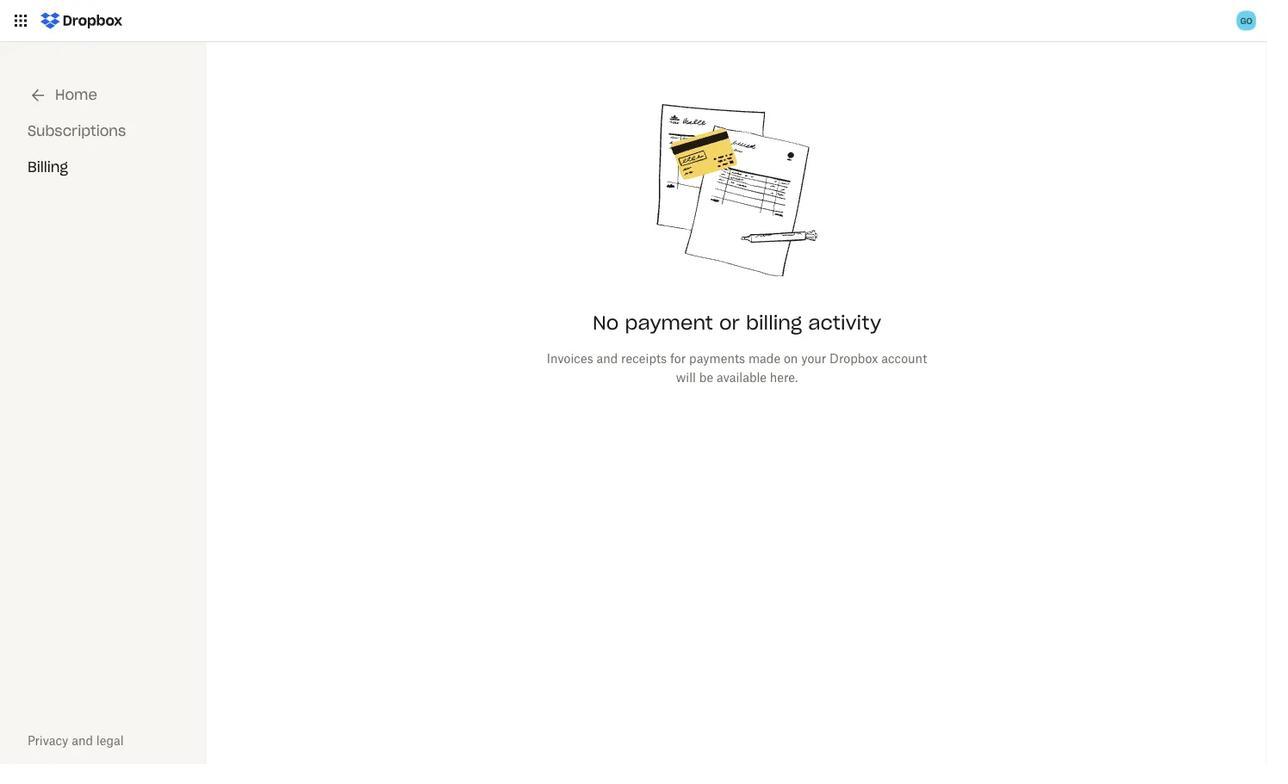 Task type: vqa. For each thing, say whether or not it's contained in the screenshot.
Folders button
no



Task type: describe. For each thing, give the bounding box(es) containing it.
made
[[749, 351, 781, 366]]

legal
[[96, 734, 124, 749]]

be
[[699, 370, 713, 385]]

no payment or billing activity
[[593, 311, 881, 335]]

no
[[593, 311, 619, 335]]

dropbox logo image
[[34, 7, 128, 34]]

and for privacy
[[72, 734, 93, 749]]

and for invoices
[[597, 351, 618, 366]]

dropbox
[[830, 351, 878, 366]]

activity
[[808, 311, 881, 335]]

subscriptions
[[28, 122, 126, 140]]

payments
[[689, 351, 745, 366]]

go
[[1241, 15, 1253, 26]]

privacy
[[28, 734, 68, 749]]

receipts
[[621, 351, 667, 366]]

your
[[801, 351, 826, 366]]

payment
[[625, 311, 713, 335]]

for
[[670, 351, 686, 366]]

here.
[[770, 370, 798, 385]]

or
[[719, 311, 740, 335]]

billing
[[28, 158, 68, 176]]

billing link
[[28, 158, 68, 176]]



Task type: locate. For each thing, give the bounding box(es) containing it.
0 horizontal spatial and
[[72, 734, 93, 749]]

invoices
[[547, 351, 593, 366]]

go button
[[1233, 7, 1260, 34]]

account
[[881, 351, 927, 366]]

on
[[784, 351, 798, 366]]

1 horizontal spatial and
[[597, 351, 618, 366]]

available
[[717, 370, 767, 385]]

and down no
[[597, 351, 618, 366]]

and left legal
[[72, 734, 93, 749]]

subscriptions link
[[28, 122, 126, 140]]

and inside invoices and receipts for payments made on your dropbox account will be available here.
[[597, 351, 618, 366]]

1 vertical spatial and
[[72, 734, 93, 749]]

privacy and legal link
[[28, 734, 124, 749]]

and
[[597, 351, 618, 366], [72, 734, 93, 749]]

will
[[676, 370, 696, 385]]

billing
[[746, 311, 802, 335]]

home
[[55, 86, 97, 103]]

0 vertical spatial and
[[597, 351, 618, 366]]

invoices and receipts for payments made on your dropbox account will be available here.
[[547, 351, 927, 385]]

privacy and legal
[[28, 734, 124, 749]]

home link
[[28, 85, 97, 106]]



